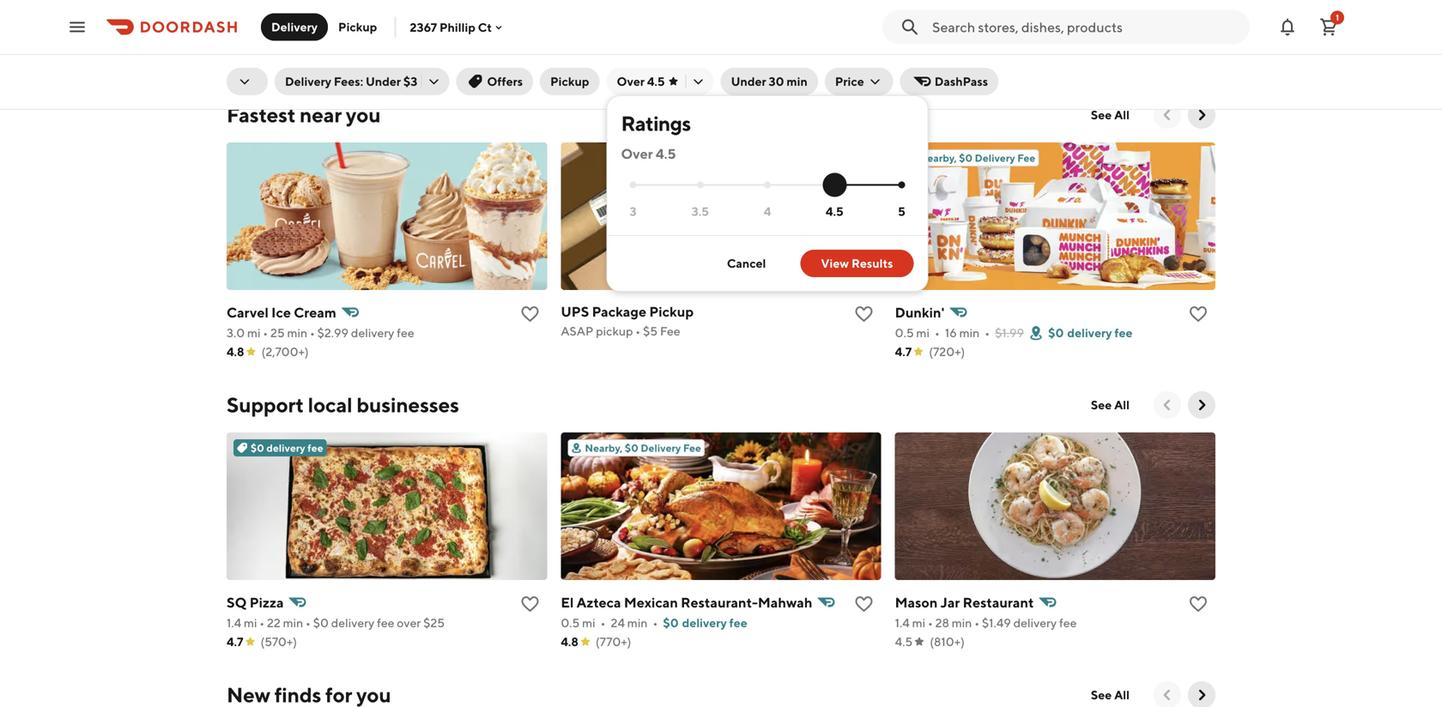 Task type: describe. For each thing, give the bounding box(es) containing it.
$2.99 for carvel ice cream
[[317, 326, 349, 340]]

all for fastest near you
[[1115, 108, 1130, 122]]

min up dashpass
[[954, 36, 975, 50]]

$3
[[404, 74, 418, 88]]

over 4.5 inside over 4.5 button
[[617, 74, 665, 88]]

0 horizontal spatial pickup
[[338, 20, 377, 34]]

min right 28
[[952, 616, 972, 630]]

mi down dunkin'
[[917, 326, 930, 340]]

mexican
[[624, 595, 678, 611]]

(3,100+)
[[595, 55, 641, 69]]

over inside button
[[617, 74, 645, 88]]

1 click to add this store to your saved list image from the left
[[520, 594, 540, 615]]

mahwah
[[758, 595, 813, 611]]

next button of carousel image for fastest near you
[[1194, 106, 1211, 124]]

4.7 for chick-fil-a
[[895, 55, 912, 69]]

next button of carousel image for support local businesses
[[1194, 397, 1211, 414]]

min right 16
[[960, 326, 980, 340]]

see for businesses
[[1091, 398, 1112, 412]]

3 see all from the top
[[1091, 688, 1130, 702]]

click to add this store to your saved list image for restaurant
[[1188, 594, 1209, 615]]

0.5 mi • 16 min •
[[895, 326, 990, 340]]

2367 phillip ct button
[[410, 20, 506, 34]]

ups package pickup asap pickup • $5 fee
[[561, 304, 694, 338]]

over
[[397, 616, 421, 630]]

ratings
[[621, 111, 691, 136]]

fee inside ups package pickup asap pickup • $5 fee
[[660, 324, 681, 338]]

mason jar restaurant
[[895, 595, 1034, 611]]

support local businesses link
[[227, 392, 459, 419]]

1 under from the left
[[366, 74, 401, 88]]

fastest near you
[[227, 103, 381, 127]]

3 next button of carousel image from the top
[[1194, 687, 1211, 704]]

4.7 left (3,100+)
[[561, 55, 578, 69]]

previous button of carousel image
[[1159, 687, 1176, 704]]

$1.49
[[982, 616, 1011, 630]]

sq
[[227, 595, 247, 611]]

$​0
[[313, 616, 329, 630]]

support
[[227, 393, 304, 417]]

mi down mason
[[913, 616, 926, 630]]

cancel button
[[707, 250, 787, 277]]

1 vertical spatial nearby,
[[585, 442, 623, 454]]

dunkin'
[[895, 304, 945, 321]]

ad
[[230, 16, 244, 28]]

view results
[[821, 256, 894, 271]]

3.0
[[227, 326, 245, 340]]

cream
[[294, 304, 337, 321]]

2367 phillip ct
[[410, 20, 492, 34]]

1.4 mi • 28 min • $1.49 delivery fee
[[895, 616, 1077, 630]]

mi right '3.0'
[[247, 326, 261, 340]]

azteca
[[577, 595, 621, 611]]

16
[[945, 326, 957, 340]]

3 all from the top
[[1115, 688, 1130, 702]]

ups
[[561, 304, 589, 320]]

2 a from the left
[[957, 14, 967, 30]]

under 30 min button
[[721, 68, 818, 95]]

see all for support local businesses
[[1091, 398, 1130, 412]]

2 2.8 mi • 24 min • $2.99 delivery fee from the left
[[895, 36, 1082, 50]]

4.7 for sq pizza
[[227, 635, 243, 649]]

• inside ups package pickup asap pickup • $5 fee
[[636, 324, 641, 338]]

businesses
[[357, 393, 459, 417]]

1 vertical spatial over 4.5
[[621, 146, 676, 162]]

phillip
[[440, 20, 476, 34]]

2 chick- from the left
[[895, 14, 939, 30]]

price button
[[825, 68, 894, 95]]

ad chick-fil-a
[[230, 14, 323, 30]]

4 stars and over image
[[764, 181, 771, 188]]

min down mexican
[[628, 616, 648, 630]]

4.8 for carvel
[[227, 345, 244, 359]]

asap
[[561, 324, 594, 338]]

4.7 down ad
[[227, 55, 243, 69]]

1.4 for sq pizza
[[227, 616, 241, 630]]

carvel ice cream
[[227, 304, 337, 321]]

restaurant-
[[681, 595, 758, 611]]

pickup
[[596, 324, 633, 338]]

1.4 mi • 22 min • $​0 delivery fee over $25
[[227, 616, 445, 630]]

1 fil- from the left
[[294, 14, 313, 30]]

view
[[821, 256, 849, 271]]

results
[[852, 256, 894, 271]]

view results button
[[801, 250, 914, 277]]

1 horizontal spatial pickup
[[551, 74, 590, 88]]

cancel
[[727, 256, 766, 271]]

4
[[764, 205, 771, 219]]

3 see all link from the top
[[1081, 682, 1140, 708]]

$5
[[643, 324, 658, 338]]

see all link for businesses
[[1081, 392, 1140, 419]]

min right 22
[[283, 616, 303, 630]]

el azteca mexican restaurant-mahwah
[[561, 595, 813, 611]]

2 items, open order cart image
[[1319, 17, 1340, 37]]

0.5 for el azteca mexican restaurant-mahwah
[[561, 616, 580, 630]]

1 button
[[1312, 10, 1347, 44]]

you
[[346, 103, 381, 127]]

see all for fastest near you
[[1091, 108, 1130, 122]]

$2.99 for chick-fil-a
[[984, 36, 1016, 50]]

(2,700+)
[[262, 345, 309, 359]]

(810+)
[[930, 635, 965, 649]]

support local businesses
[[227, 393, 459, 417]]

3 stars and over image
[[630, 181, 637, 188]]

$1.99
[[995, 326, 1025, 340]]

1 vertical spatial pickup button
[[540, 68, 600, 95]]

$2.99 up fees:
[[316, 36, 347, 50]]

1 vertical spatial over
[[621, 146, 653, 162]]

4.5 inside over 4.5 button
[[647, 74, 665, 88]]

over 4.5 button
[[607, 68, 714, 95]]

(770+)
[[596, 635, 632, 649]]

fastest near you link
[[227, 101, 381, 129]]

min inside button
[[787, 74, 808, 88]]

offers
[[487, 74, 523, 88]]

notification bell image
[[1278, 17, 1298, 37]]

2 horizontal spatial fee
[[1018, 152, 1036, 164]]

min right 25
[[287, 326, 308, 340]]

click to add this store to your saved list image for mexican
[[854, 594, 875, 615]]



Task type: vqa. For each thing, say whether or not it's contained in the screenshot.
the rightmost Order Now
no



Task type: locate. For each thing, give the bounding box(es) containing it.
1 vertical spatial previous button of carousel image
[[1159, 397, 1176, 414]]

(720+)
[[929, 345, 965, 359]]

see
[[1091, 108, 1112, 122], [1091, 398, 1112, 412], [1091, 688, 1112, 702]]

pickup inside ups package pickup asap pickup • $5 fee
[[650, 304, 694, 320]]

all for support local businesses
[[1115, 398, 1130, 412]]

pickup up $5
[[650, 304, 694, 320]]

0 vertical spatial see
[[1091, 108, 1112, 122]]

4.7 down chick-fil-a on the top right of the page
[[895, 55, 912, 69]]

0 vertical spatial see all
[[1091, 108, 1130, 122]]

see for you
[[1091, 108, 1112, 122]]

2.8 down ad
[[227, 36, 243, 50]]

4.5 down ratings on the left top of the page
[[656, 146, 676, 162]]

price
[[835, 74, 865, 88]]

24 up (770+)
[[611, 616, 625, 630]]

0 horizontal spatial 1.4
[[227, 616, 241, 630]]

0 vertical spatial see all link
[[1081, 101, 1140, 129]]

0 horizontal spatial fee
[[660, 324, 681, 338]]

3.5 stars and over image
[[697, 181, 704, 188]]

fil-
[[294, 14, 313, 30], [939, 14, 957, 30]]

pickup
[[338, 20, 377, 34], [551, 74, 590, 88], [650, 304, 694, 320]]

0.5 down el
[[561, 616, 580, 630]]

1 all from the top
[[1115, 108, 1130, 122]]

a up dashpass
[[957, 14, 967, 30]]

sq pizza
[[227, 595, 284, 611]]

2367
[[410, 20, 437, 34]]

0 vertical spatial nearby,
[[919, 152, 957, 164]]

4.8 down '3.0'
[[227, 345, 244, 359]]

2 vertical spatial pickup
[[650, 304, 694, 320]]

fee
[[1018, 152, 1036, 164], [660, 324, 681, 338], [683, 442, 702, 454]]

0 vertical spatial pickup button
[[328, 13, 388, 41]]

carvel
[[227, 304, 269, 321]]

0 vertical spatial over 4.5
[[617, 74, 665, 88]]

2 horizontal spatial click to add this store to your saved list image
[[1188, 594, 1209, 615]]

2 fil- from the left
[[939, 14, 957, 30]]

1 vertical spatial see
[[1091, 398, 1112, 412]]

1 see all link from the top
[[1081, 101, 1140, 129]]

delivery button
[[261, 13, 328, 41]]

2 1.4 from the left
[[895, 616, 910, 630]]

over down (3,100+)
[[617, 74, 645, 88]]

open menu image
[[67, 17, 88, 37]]

3 click to add this store to your saved list image from the left
[[1188, 594, 1209, 615]]

1 1.4 from the left
[[227, 616, 241, 630]]

0 vertical spatial fee
[[1018, 152, 1036, 164]]

0 vertical spatial over
[[617, 74, 645, 88]]

1 horizontal spatial click to add this store to your saved list image
[[854, 594, 875, 615]]

Store search: begin typing to search for stores available on DoorDash text field
[[933, 18, 1240, 36]]

pizza
[[250, 595, 284, 611]]

1 horizontal spatial 0.5
[[895, 326, 914, 340]]

mi down sq pizza
[[244, 616, 257, 630]]

2 next button of carousel image from the top
[[1194, 397, 1211, 414]]

1 see all from the top
[[1091, 108, 1130, 122]]

local
[[308, 393, 353, 417]]

1 horizontal spatial fil-
[[939, 14, 957, 30]]

click to add this store to your saved list image for dunkin'
[[1188, 304, 1209, 325]]

1.4 down mason
[[895, 616, 910, 630]]

under left 30 at the top of the page
[[731, 74, 767, 88]]

(15,600+) down delivery button
[[261, 55, 315, 69]]

delivery inside delivery button
[[271, 20, 318, 34]]

0 vertical spatial 0.5
[[895, 326, 914, 340]]

1 horizontal spatial click to add this store to your saved list image
[[854, 304, 875, 325]]

chick-fil-a
[[895, 14, 967, 30]]

•
[[262, 36, 267, 50], [308, 36, 313, 50], [930, 36, 935, 50], [977, 36, 982, 50], [636, 324, 641, 338], [263, 326, 268, 340], [310, 326, 315, 340], [935, 326, 940, 340], [985, 326, 990, 340], [260, 616, 265, 630], [306, 616, 311, 630], [601, 616, 606, 630], [653, 616, 658, 630], [928, 616, 933, 630], [975, 616, 980, 630]]

fastest
[[227, 103, 296, 127]]

0.5 mi • 24 min • $0 delivery fee
[[561, 616, 748, 630]]

0 horizontal spatial $0 delivery fee
[[251, 442, 323, 454]]

2.8
[[227, 36, 243, 50], [895, 36, 912, 50]]

el
[[561, 595, 574, 611]]

2 vertical spatial see all link
[[1081, 682, 1140, 708]]

2.8 down chick-fil-a on the top right of the page
[[895, 36, 912, 50]]

$0 delivery fee
[[1049, 326, 1133, 340], [251, 442, 323, 454]]

previous button of carousel image for you
[[1159, 106, 1176, 124]]

2 click to add this store to your saved list image from the left
[[854, 594, 875, 615]]

chick- right ad
[[251, 14, 294, 30]]

0 vertical spatial 4.8
[[227, 345, 244, 359]]

pickup button up delivery fees: under $3
[[328, 13, 388, 41]]

0 horizontal spatial pickup button
[[328, 13, 388, 41]]

fil- up 'dashpass' button
[[939, 14, 957, 30]]

2.8 mi • 24 min • $2.99 delivery fee up dashpass
[[895, 36, 1082, 50]]

delivery fees: under $3
[[285, 74, 418, 88]]

1 vertical spatial fee
[[660, 324, 681, 338]]

1 horizontal spatial chick-
[[895, 14, 939, 30]]

2 horizontal spatial pickup
[[650, 304, 694, 320]]

1 next button of carousel image from the top
[[1194, 106, 1211, 124]]

24
[[269, 36, 283, 50], [938, 36, 952, 50], [611, 616, 625, 630]]

28
[[936, 616, 950, 630]]

1 horizontal spatial a
[[957, 14, 967, 30]]

delivery
[[271, 20, 318, 34], [285, 74, 332, 88], [975, 152, 1016, 164], [641, 442, 681, 454]]

restaurant
[[963, 595, 1034, 611]]

1.4 for mason jar restaurant
[[895, 616, 910, 630]]

min
[[286, 36, 306, 50], [954, 36, 975, 50], [787, 74, 808, 88], [287, 326, 308, 340], [960, 326, 980, 340], [283, 616, 303, 630], [628, 616, 648, 630], [952, 616, 972, 630]]

1 2.8 mi • 24 min • $2.99 delivery fee from the left
[[227, 36, 413, 50]]

24 down chick-fil-a on the top right of the page
[[938, 36, 952, 50]]

over 4.5 down (3,100+)
[[617, 74, 665, 88]]

mason
[[895, 595, 938, 611]]

2 horizontal spatial click to add this store to your saved list image
[[1188, 304, 1209, 325]]

mi down azteca
[[582, 616, 596, 630]]

under 30 min
[[731, 74, 808, 88]]

5
[[898, 205, 906, 219]]

see all link for you
[[1081, 101, 1140, 129]]

22
[[267, 616, 281, 630]]

see all link
[[1081, 101, 1140, 129], [1081, 392, 1140, 419], [1081, 682, 1140, 708]]

3.5
[[692, 205, 709, 219]]

1 horizontal spatial fee
[[683, 442, 702, 454]]

30
[[769, 74, 785, 88]]

dashpass
[[935, 74, 989, 88]]

1 vertical spatial pickup
[[551, 74, 590, 88]]

1 horizontal spatial pickup button
[[540, 68, 600, 95]]

over 4.5
[[617, 74, 665, 88], [621, 146, 676, 162]]

1 horizontal spatial 1.4
[[895, 616, 910, 630]]

2 all from the top
[[1115, 398, 1130, 412]]

(15,600+) up dashpass
[[929, 55, 983, 69]]

0 horizontal spatial 2.8 mi • 24 min • $2.99 delivery fee
[[227, 36, 413, 50]]

a
[[313, 14, 323, 30], [957, 14, 967, 30]]

1
[[1336, 12, 1340, 22]]

mi down chick-fil-a on the top right of the page
[[915, 36, 928, 50]]

2 vertical spatial fee
[[683, 442, 702, 454]]

1.4
[[227, 616, 241, 630], [895, 616, 910, 630]]

0 horizontal spatial 24
[[269, 36, 283, 50]]

$0
[[959, 152, 973, 164], [1049, 326, 1064, 340], [251, 442, 264, 454], [625, 442, 639, 454], [663, 616, 679, 630]]

1 click to add this store to your saved list image from the left
[[520, 304, 540, 325]]

2 under from the left
[[731, 74, 767, 88]]

jar
[[941, 595, 960, 611]]

1 horizontal spatial 24
[[611, 616, 625, 630]]

ice
[[271, 304, 291, 321]]

1 vertical spatial 0.5
[[561, 616, 580, 630]]

4.8
[[227, 345, 244, 359], [561, 635, 579, 649]]

4.5 up view
[[826, 205, 844, 219]]

under inside button
[[731, 74, 767, 88]]

4.7 down dunkin'
[[895, 345, 912, 359]]

$2.99
[[316, 36, 347, 50], [984, 36, 1016, 50], [317, 326, 349, 340]]

pickup button
[[328, 13, 388, 41], [540, 68, 600, 95]]

ct
[[478, 20, 492, 34]]

mi down ad chick-fil-a
[[246, 36, 259, 50]]

25
[[270, 326, 285, 340]]

1 (15,600+) from the left
[[261, 55, 315, 69]]

0 vertical spatial $0 delivery fee
[[1049, 326, 1133, 340]]

$2.99 down "cream"
[[317, 326, 349, 340]]

(570+)
[[261, 635, 297, 649]]

chick- up 'dashpass' button
[[895, 14, 939, 30]]

4.5 up ratings on the left top of the page
[[647, 74, 665, 88]]

click to add this store to your saved list image for carvel ice cream
[[520, 304, 540, 325]]

near
[[300, 103, 342, 127]]

1 horizontal spatial nearby,
[[919, 152, 957, 164]]

0.5
[[895, 326, 914, 340], [561, 616, 580, 630]]

0 horizontal spatial click to add this store to your saved list image
[[520, 304, 540, 325]]

1 vertical spatial next button of carousel image
[[1194, 397, 1211, 414]]

0 vertical spatial pickup
[[338, 20, 377, 34]]

0 vertical spatial previous button of carousel image
[[1159, 106, 1176, 124]]

3
[[630, 205, 637, 219]]

pickup right offers
[[551, 74, 590, 88]]

0 horizontal spatial chick-
[[251, 14, 294, 30]]

0 horizontal spatial fil-
[[294, 14, 313, 30]]

$0 delivery fee right the $1.99
[[1049, 326, 1133, 340]]

2 vertical spatial next button of carousel image
[[1194, 687, 1211, 704]]

1 vertical spatial 4.8
[[561, 635, 579, 649]]

min down ad chick-fil-a
[[286, 36, 306, 50]]

under left $3
[[366, 74, 401, 88]]

2 vertical spatial see
[[1091, 688, 1112, 702]]

2 see all link from the top
[[1081, 392, 1140, 419]]

click to add this store to your saved list image
[[520, 594, 540, 615], [854, 594, 875, 615], [1188, 594, 1209, 615]]

pickup button right offers
[[540, 68, 600, 95]]

dashpass button
[[901, 68, 999, 95]]

2 vertical spatial all
[[1115, 688, 1130, 702]]

pickup up delivery fees: under $3
[[338, 20, 377, 34]]

4.8 for el
[[561, 635, 579, 649]]

0 horizontal spatial nearby,
[[585, 442, 623, 454]]

min right 30 at the top of the page
[[787, 74, 808, 88]]

package
[[592, 304, 647, 320]]

fees:
[[334, 74, 363, 88]]

nearby, $0 delivery fee
[[919, 152, 1036, 164], [585, 442, 702, 454]]

1 horizontal spatial $0 delivery fee
[[1049, 326, 1133, 340]]

2 (15,600+) from the left
[[929, 55, 983, 69]]

1 horizontal spatial nearby, $0 delivery fee
[[919, 152, 1036, 164]]

2 2.8 from the left
[[895, 36, 912, 50]]

previous button of carousel image
[[1159, 106, 1176, 124], [1159, 397, 1176, 414]]

a up delivery fees: under $3
[[313, 14, 323, 30]]

1.4 down sq
[[227, 616, 241, 630]]

1 see from the top
[[1091, 108, 1112, 122]]

next button of carousel image
[[1194, 106, 1211, 124], [1194, 397, 1211, 414], [1194, 687, 1211, 704]]

1 horizontal spatial 2.8
[[895, 36, 912, 50]]

1 vertical spatial nearby, $0 delivery fee
[[585, 442, 702, 454]]

0 horizontal spatial 4.8
[[227, 345, 244, 359]]

3 click to add this store to your saved list image from the left
[[1188, 304, 1209, 325]]

0.5 for dunkin'
[[895, 326, 914, 340]]

3 see from the top
[[1091, 688, 1112, 702]]

0 horizontal spatial (15,600+)
[[261, 55, 315, 69]]

2.8 mi • 24 min • $2.99 delivery fee down ad chick-fil-a
[[227, 36, 413, 50]]

2 previous button of carousel image from the top
[[1159, 397, 1176, 414]]

1 2.8 from the left
[[227, 36, 243, 50]]

1 vertical spatial $0 delivery fee
[[251, 442, 323, 454]]

fee
[[395, 36, 413, 50], [1064, 36, 1082, 50], [397, 326, 415, 340], [1115, 326, 1133, 340], [308, 442, 323, 454], [377, 616, 395, 630], [730, 616, 748, 630], [1060, 616, 1077, 630]]

4.7 down sq
[[227, 635, 243, 649]]

all
[[1115, 108, 1130, 122], [1115, 398, 1130, 412], [1115, 688, 1130, 702]]

0.5 down dunkin'
[[895, 326, 914, 340]]

1 vertical spatial see all link
[[1081, 392, 1140, 419]]

1 vertical spatial all
[[1115, 398, 1130, 412]]

(15,600+)
[[261, 55, 315, 69], [929, 55, 983, 69]]

4.7 for dunkin'
[[895, 345, 912, 359]]

5 stars and over image
[[899, 181, 906, 188]]

previous button of carousel image for businesses
[[1159, 397, 1176, 414]]

0 horizontal spatial click to add this store to your saved list image
[[520, 594, 540, 615]]

2 see from the top
[[1091, 398, 1112, 412]]

1 horizontal spatial 4.8
[[561, 635, 579, 649]]

4.7
[[227, 55, 243, 69], [561, 55, 578, 69], [895, 55, 912, 69], [895, 345, 912, 359], [227, 635, 243, 649]]

over up 3 stars and over image on the top of the page
[[621, 146, 653, 162]]

1 a from the left
[[313, 14, 323, 30]]

2 vertical spatial see all
[[1091, 688, 1130, 702]]

$2.99 up dashpass
[[984, 36, 1016, 50]]

0 horizontal spatial nearby, $0 delivery fee
[[585, 442, 702, 454]]

2 see all from the top
[[1091, 398, 1130, 412]]

2 click to add this store to your saved list image from the left
[[854, 304, 875, 325]]

1 horizontal spatial (15,600+)
[[929, 55, 983, 69]]

1 chick- from the left
[[251, 14, 294, 30]]

24 down ad chick-fil-a
[[269, 36, 283, 50]]

0 horizontal spatial 0.5
[[561, 616, 580, 630]]

0 vertical spatial nearby, $0 delivery fee
[[919, 152, 1036, 164]]

offers button
[[456, 68, 533, 95]]

0 vertical spatial all
[[1115, 108, 1130, 122]]

0 vertical spatial next button of carousel image
[[1194, 106, 1211, 124]]

1 previous button of carousel image from the top
[[1159, 106, 1176, 124]]

delivery
[[350, 36, 393, 50], [1018, 36, 1062, 50], [351, 326, 395, 340], [1068, 326, 1113, 340], [267, 442, 306, 454], [331, 616, 375, 630], [682, 616, 727, 630], [1014, 616, 1057, 630]]

click to add this store to your saved list image
[[520, 304, 540, 325], [854, 304, 875, 325], [1188, 304, 1209, 325]]

0 horizontal spatial 2.8
[[227, 36, 243, 50]]

1 horizontal spatial under
[[731, 74, 767, 88]]

1 vertical spatial see all
[[1091, 398, 1130, 412]]

3.0 mi • 25 min • $2.99 delivery fee
[[227, 326, 415, 340]]

0 horizontal spatial under
[[366, 74, 401, 88]]

over 4.5 down ratings on the left top of the page
[[621, 146, 676, 162]]

fil- right ad
[[294, 14, 313, 30]]

1 horizontal spatial 2.8 mi • 24 min • $2.99 delivery fee
[[895, 36, 1082, 50]]

$25
[[423, 616, 445, 630]]

4.5 down mason
[[895, 635, 913, 649]]

$0 delivery fee down support
[[251, 442, 323, 454]]

0 horizontal spatial a
[[313, 14, 323, 30]]

2 horizontal spatial 24
[[938, 36, 952, 50]]

4.8 down el
[[561, 635, 579, 649]]



